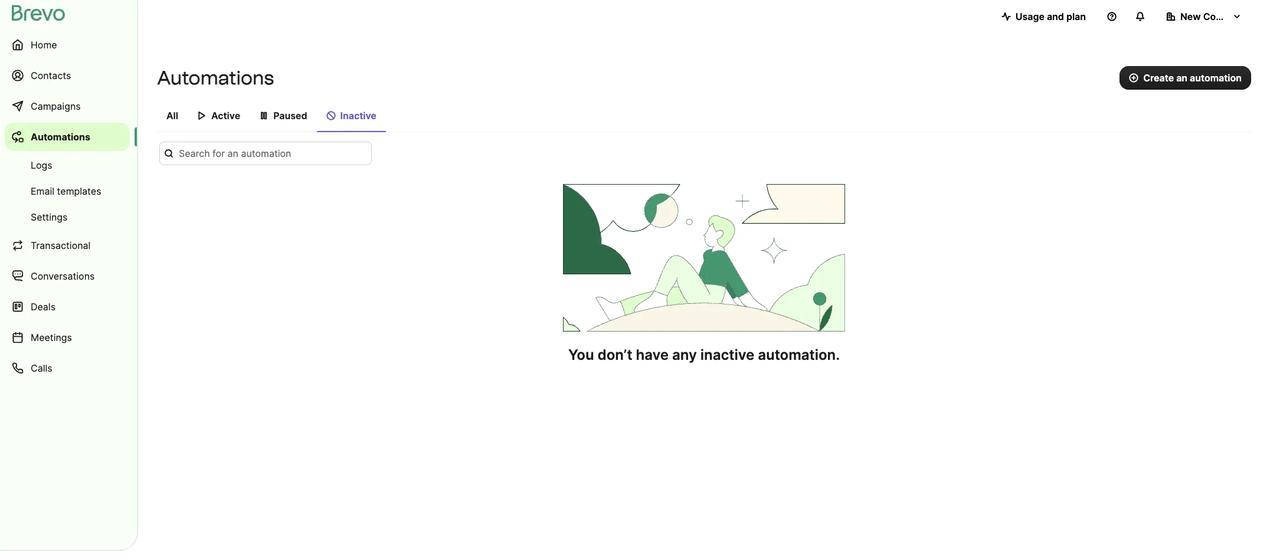 Task type: locate. For each thing, give the bounding box(es) containing it.
new company button
[[1157, 5, 1252, 28]]

any
[[672, 347, 697, 364]]

active link
[[188, 104, 250, 131]]

create an automation
[[1144, 72, 1242, 84]]

dxrbf image inside paused link
[[259, 111, 269, 120]]

usage and plan
[[1016, 11, 1086, 22]]

dxrbf image
[[197, 111, 207, 120], [259, 111, 269, 120]]

have
[[636, 347, 669, 364]]

automations up logs "link"
[[31, 131, 90, 143]]

conversations
[[31, 270, 95, 282]]

create an automation button
[[1120, 66, 1252, 90]]

settings
[[31, 211, 68, 223]]

0 horizontal spatial automations
[[31, 131, 90, 143]]

new company
[[1181, 11, 1247, 22]]

1 vertical spatial automations
[[31, 131, 90, 143]]

dxrbf image left active
[[197, 111, 207, 120]]

usage
[[1016, 11, 1045, 22]]

automations up active
[[157, 67, 274, 89]]

deals link
[[5, 293, 130, 321]]

0 horizontal spatial dxrbf image
[[197, 111, 207, 120]]

paused link
[[250, 104, 317, 131]]

automation.
[[758, 347, 840, 364]]

email templates
[[31, 185, 101, 197]]

automations
[[157, 67, 274, 89], [31, 131, 90, 143]]

2 dxrbf image from the left
[[259, 111, 269, 120]]

dxrbf image for active
[[197, 111, 207, 120]]

1 dxrbf image from the left
[[197, 111, 207, 120]]

1 horizontal spatial dxrbf image
[[259, 111, 269, 120]]

conversations link
[[5, 262, 130, 290]]

campaigns link
[[5, 92, 130, 120]]

automations link
[[5, 123, 130, 151]]

email templates link
[[5, 179, 130, 203]]

inactive
[[701, 347, 755, 364]]

you
[[568, 347, 594, 364]]

paused
[[273, 110, 307, 122]]

all link
[[157, 104, 188, 131]]

dxrbf image inside active link
[[197, 111, 207, 120]]

tab list
[[157, 104, 1252, 132]]

1 horizontal spatial automations
[[157, 67, 274, 89]]

0 vertical spatial automations
[[157, 67, 274, 89]]

company
[[1204, 11, 1247, 22]]

create
[[1144, 72, 1174, 84]]

home link
[[5, 31, 130, 59]]

new
[[1181, 11, 1201, 22]]

all
[[166, 110, 178, 122]]

you don't have any inactive automation. tab panel
[[157, 142, 1252, 365]]

campaigns
[[31, 100, 81, 112]]

automation
[[1190, 72, 1242, 84]]

contacts link
[[5, 61, 130, 90]]

dxrbf image left paused
[[259, 111, 269, 120]]



Task type: vqa. For each thing, say whether or not it's contained in the screenshot.
top of
no



Task type: describe. For each thing, give the bounding box(es) containing it.
inactive
[[340, 110, 377, 122]]

templates
[[57, 185, 101, 197]]

you don't have any inactive automation.
[[568, 347, 840, 364]]

contacts
[[31, 70, 71, 81]]

transactional
[[31, 240, 91, 251]]

plan
[[1067, 11, 1086, 22]]

tab list containing all
[[157, 104, 1252, 132]]

meetings link
[[5, 324, 130, 352]]

dxrbf image for paused
[[259, 111, 269, 120]]

inactive link
[[317, 104, 386, 132]]

active
[[211, 110, 240, 122]]

logs link
[[5, 153, 130, 177]]

logs
[[31, 159, 52, 171]]

home
[[31, 39, 57, 51]]

don't
[[598, 347, 633, 364]]

workflow-list-search-input search field
[[159, 142, 372, 165]]

deals
[[31, 301, 55, 313]]

calls
[[31, 362, 52, 374]]

email
[[31, 185, 54, 197]]

meetings
[[31, 332, 72, 344]]

and
[[1047, 11, 1064, 22]]

an
[[1177, 72, 1188, 84]]

calls link
[[5, 354, 130, 383]]

usage and plan button
[[992, 5, 1096, 28]]

transactional link
[[5, 231, 130, 260]]

dxrbf image
[[326, 111, 336, 120]]

settings link
[[5, 205, 130, 229]]



